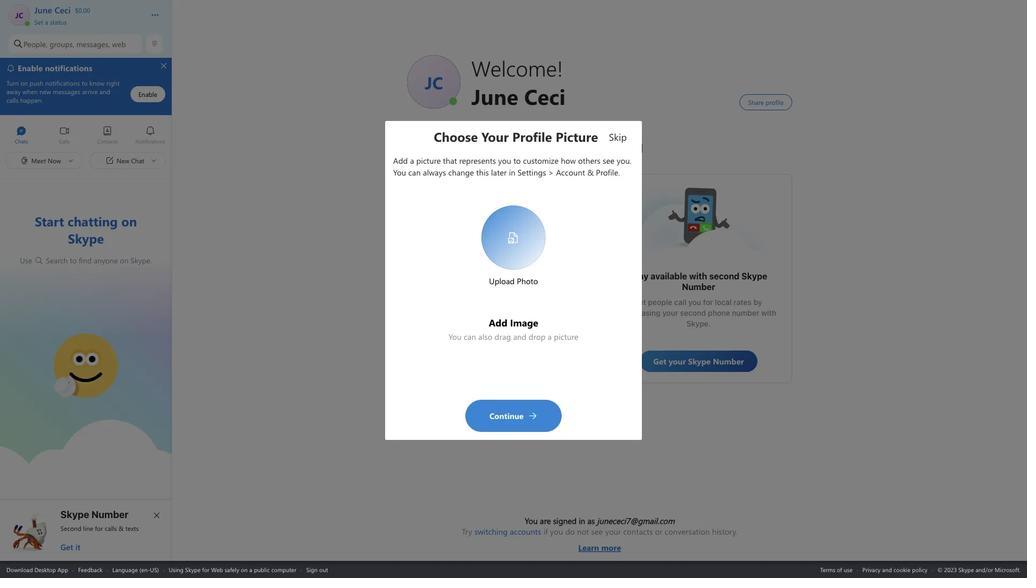 Task type: vqa. For each thing, say whether or not it's contained in the screenshot.
of
yes



Task type: describe. For each thing, give the bounding box(es) containing it.
find
[[79, 255, 92, 265]]

as
[[588, 516, 595, 526]]

0 horizontal spatial number
[[92, 509, 129, 520]]

meetings
[[467, 277, 505, 287]]

sign out
[[307, 566, 328, 574]]

1 horizontal spatial on
[[241, 566, 248, 574]]

anyone for find
[[94, 255, 118, 265]]

desktop
[[34, 566, 56, 574]]

web
[[112, 39, 126, 49]]

anyone for with
[[527, 277, 557, 287]]

status
[[50, 17, 67, 26]]

line
[[83, 524, 93, 533]]

on inside share the invite with anyone even if they aren't on skype. no sign ups or downloads required.
[[448, 303, 457, 312]]

sign
[[307, 566, 318, 574]]

try switching accounts if you do not see your contacts or conversation history. learn more
[[462, 526, 738, 553]]

anyone inside share the invite with anyone even if they aren't on skype. no sign ups or downloads required.
[[504, 293, 529, 301]]

using
[[169, 566, 184, 574]]

no
[[485, 303, 495, 312]]

let people call you for local rates by purchasing your second phone number with skype.
[[622, 298, 779, 328]]

us)
[[150, 566, 159, 574]]

downloads
[[538, 303, 577, 312]]

messages,
[[76, 39, 110, 49]]

in
[[579, 516, 586, 526]]

are
[[540, 516, 551, 526]]

skype. inside share the invite with anyone even if they aren't on skype. no sign ups or downloads required.
[[459, 303, 483, 312]]

using skype for web safely on a public computer
[[169, 566, 297, 574]]

aren't
[[426, 303, 446, 312]]

texts
[[126, 524, 139, 533]]

computer
[[272, 566, 297, 574]]

even
[[531, 293, 548, 301]]

rates
[[734, 298, 752, 307]]

share
[[430, 293, 450, 301]]

with inside stay available with second skype number
[[690, 271, 708, 281]]

you inside let people call you for local rates by purchasing your second phone number with skype.
[[689, 298, 702, 307]]

the
[[452, 293, 464, 301]]

download
[[6, 566, 33, 574]]

stay
[[630, 271, 649, 281]]

call
[[675, 298, 687, 307]]

more
[[602, 542, 622, 553]]

download desktop app link
[[6, 566, 68, 574]]

out
[[319, 566, 328, 574]]

for inside let people call you for local rates by purchasing your second phone number with skype.
[[704, 298, 714, 307]]

try
[[462, 526, 473, 537]]

invite
[[466, 293, 485, 301]]

learn
[[579, 542, 600, 553]]

people
[[649, 298, 673, 307]]

use
[[20, 255, 34, 265]]

skype. inside let people call you for local rates by purchasing your second phone number with skype.
[[687, 319, 711, 328]]

they
[[557, 293, 572, 301]]

privacy and cookie policy
[[863, 566, 928, 574]]

privacy and cookie policy link
[[863, 566, 928, 574]]

if inside share the invite with anyone even if they aren't on skype. no sign ups or downloads required.
[[550, 293, 555, 301]]

feedback
[[78, 566, 103, 574]]

2 vertical spatial skype
[[185, 566, 201, 574]]

safely
[[225, 566, 240, 574]]

search to find anyone on skype.
[[44, 255, 152, 265]]

0 vertical spatial on
[[120, 255, 129, 265]]

skype number
[[60, 509, 129, 520]]

for for using skype for web safely on a public computer
[[202, 566, 210, 574]]

if inside try switching accounts if you do not see your contacts or conversation history. learn more
[[544, 526, 548, 537]]

policy
[[913, 566, 928, 574]]

hi
[[54, 334, 61, 345]]

get
[[60, 542, 73, 553]]

language (en-us)
[[112, 566, 159, 574]]

calls
[[105, 524, 117, 533]]

and
[[883, 566, 893, 574]]

signed
[[554, 516, 577, 526]]

language
[[112, 566, 138, 574]]

with inside share the invite with anyone even if they aren't on skype. no sign ups or downloads required.
[[487, 293, 502, 301]]

whosthis
[[667, 185, 700, 197]]

your inside let people call you for local rates by purchasing your second phone number with skype.
[[663, 309, 679, 317]]

do
[[566, 526, 575, 537]]

local
[[716, 298, 732, 307]]

share the invite with anyone even if they aren't on skype. no sign ups or downloads required.
[[426, 293, 579, 323]]

get it
[[60, 542, 80, 553]]

see
[[592, 526, 603, 537]]

sign out link
[[307, 566, 328, 574]]

second
[[60, 524, 81, 533]]

accounts
[[510, 526, 542, 537]]

second inside let people call you for local rates by purchasing your second phone number with skype.
[[681, 309, 707, 317]]

your inside try switching accounts if you do not see your contacts or conversation history. learn more
[[606, 526, 622, 537]]

conversation
[[665, 526, 711, 537]]



Task type: locate. For each thing, give the bounding box(es) containing it.
0 vertical spatial or
[[529, 303, 536, 312]]

your right "see"
[[606, 526, 622, 537]]

2 vertical spatial anyone
[[504, 293, 529, 301]]

1 horizontal spatial you
[[689, 298, 702, 307]]

set a status
[[34, 17, 67, 26]]

skype right the using
[[185, 566, 201, 574]]

1 vertical spatial skype
[[60, 509, 89, 520]]

switching
[[475, 526, 508, 537]]

1 horizontal spatial a
[[250, 566, 253, 574]]

skype up second
[[60, 509, 89, 520]]

number up calls at left bottom
[[92, 509, 129, 520]]

with
[[690, 271, 708, 281], [507, 277, 525, 287], [487, 293, 502, 301], [762, 309, 777, 317]]

0 horizontal spatial if
[[544, 526, 548, 537]]

2 horizontal spatial for
[[704, 298, 714, 307]]

0 horizontal spatial second
[[681, 309, 707, 317]]

purchasing
[[622, 309, 661, 317]]

2 horizontal spatial skype.
[[687, 319, 711, 328]]

2 vertical spatial on
[[241, 566, 248, 574]]

for right line
[[95, 524, 103, 533]]

if
[[550, 293, 555, 301], [544, 526, 548, 537]]

0 vertical spatial skype
[[742, 271, 768, 281]]

1 vertical spatial you
[[551, 526, 564, 537]]

0 vertical spatial your
[[663, 309, 679, 317]]

0 horizontal spatial on
[[120, 255, 129, 265]]

set a status button
[[34, 15, 140, 26]]

1 horizontal spatial skype.
[[459, 303, 483, 312]]

for left local
[[704, 298, 714, 307]]

if right you
[[544, 526, 548, 537]]

second down call
[[681, 309, 707, 317]]

let
[[636, 298, 647, 307]]

by
[[754, 298, 763, 307]]

easy
[[445, 277, 464, 287]]

groups,
[[50, 39, 74, 49]]

you left do
[[551, 526, 564, 537]]

tab list
[[0, 121, 172, 150]]

public
[[254, 566, 270, 574]]

use
[[844, 566, 853, 574]]

people,
[[24, 39, 48, 49]]

a right set on the top of page
[[45, 17, 48, 26]]

set
[[34, 17, 43, 26]]

second
[[710, 271, 740, 281], [681, 309, 707, 317]]

anyone up ups
[[504, 293, 529, 301]]

your down call
[[663, 309, 679, 317]]

for for second line for calls & texts
[[95, 524, 103, 533]]

with inside let people call you for local rates by purchasing your second phone number with skype.
[[762, 309, 777, 317]]

1 vertical spatial second
[[681, 309, 707, 317]]

1 horizontal spatial if
[[550, 293, 555, 301]]

second line for calls & texts
[[60, 524, 139, 533]]

you
[[689, 298, 702, 307], [551, 526, 564, 537]]

1 vertical spatial number
[[92, 509, 129, 520]]

on
[[120, 255, 129, 265], [448, 303, 457, 312], [241, 566, 248, 574]]

number
[[683, 282, 716, 292], [92, 509, 129, 520]]

search
[[46, 255, 68, 265]]

contacts
[[624, 526, 653, 537]]

(en-
[[140, 566, 150, 574]]

not
[[578, 526, 589, 537]]

of
[[838, 566, 843, 574]]

anyone right find
[[94, 255, 118, 265]]

0 horizontal spatial you
[[551, 526, 564, 537]]

skype inside stay available with second skype number
[[742, 271, 768, 281]]

on right safely
[[241, 566, 248, 574]]

or right contacts
[[656, 526, 663, 537]]

learn more link
[[462, 537, 738, 553]]

people, groups, messages, web
[[24, 39, 126, 49]]

2 vertical spatial skype.
[[687, 319, 711, 328]]

anyone
[[94, 255, 118, 265], [527, 277, 557, 287], [504, 293, 529, 301]]

terms of use link
[[821, 566, 853, 574]]

1 horizontal spatial number
[[683, 282, 716, 292]]

feedback link
[[78, 566, 103, 574]]

0 horizontal spatial skype
[[60, 509, 89, 520]]

on down the on the left
[[448, 303, 457, 312]]

switching accounts link
[[475, 526, 542, 537]]

skype up by
[[742, 271, 768, 281]]

number up call
[[683, 282, 716, 292]]

1 horizontal spatial or
[[656, 526, 663, 537]]

privacy
[[863, 566, 881, 574]]

0 vertical spatial you
[[689, 298, 702, 307]]

2 horizontal spatial on
[[448, 303, 457, 312]]

for left web
[[202, 566, 210, 574]]

number
[[733, 309, 760, 317]]

second up local
[[710, 271, 740, 281]]

1 horizontal spatial your
[[663, 309, 679, 317]]

cookie
[[894, 566, 911, 574]]

skype
[[742, 271, 768, 281], [60, 509, 89, 520], [185, 566, 201, 574]]

0 vertical spatial for
[[704, 298, 714, 307]]

skype number element
[[9, 509, 163, 553]]

with up no
[[487, 293, 502, 301]]

0 vertical spatial if
[[550, 293, 555, 301]]

1 vertical spatial anyone
[[527, 277, 557, 287]]

0 vertical spatial skype.
[[131, 255, 152, 265]]

a
[[45, 17, 48, 26], [250, 566, 253, 574]]

1 horizontal spatial skype
[[185, 566, 201, 574]]

number inside stay available with second skype number
[[683, 282, 716, 292]]

1 vertical spatial skype.
[[459, 303, 483, 312]]

1 vertical spatial if
[[544, 526, 548, 537]]

web
[[211, 566, 223, 574]]

or right ups
[[529, 303, 536, 312]]

0 vertical spatial number
[[683, 282, 716, 292]]

people, groups, messages, web button
[[9, 34, 142, 54]]

ups
[[514, 303, 527, 312]]

you are signed in as
[[525, 516, 598, 526]]

1 horizontal spatial for
[[202, 566, 210, 574]]

phone
[[709, 309, 731, 317]]

1 vertical spatial or
[[656, 526, 663, 537]]

you right call
[[689, 298, 702, 307]]

sign
[[497, 303, 512, 312]]

0 horizontal spatial your
[[606, 526, 622, 537]]

or inside try switching accounts if you do not see your contacts or conversation history. learn more
[[656, 526, 663, 537]]

terms of use
[[821, 566, 853, 574]]

you
[[525, 516, 538, 526]]

0 vertical spatial a
[[45, 17, 48, 26]]

easy meetings with anyone
[[445, 277, 557, 287]]

0 vertical spatial second
[[710, 271, 740, 281]]

second inside stay available with second skype number
[[710, 271, 740, 281]]

terms
[[821, 566, 836, 574]]

required.
[[485, 314, 517, 323]]

it
[[75, 542, 80, 553]]

with up ups
[[507, 277, 525, 287]]

0 vertical spatial anyone
[[94, 255, 118, 265]]

for inside skype number element
[[95, 524, 103, 533]]

1 vertical spatial for
[[95, 524, 103, 533]]

with down by
[[762, 309, 777, 317]]

or inside share the invite with anyone even if they aren't on skype. no sign ups or downloads required.
[[529, 303, 536, 312]]

&
[[119, 524, 124, 533]]

on right find
[[120, 255, 129, 265]]

for
[[704, 298, 714, 307], [95, 524, 103, 533], [202, 566, 210, 574]]

anyone up the even
[[527, 277, 557, 287]]

2 horizontal spatial skype
[[742, 271, 768, 281]]

0 horizontal spatial a
[[45, 17, 48, 26]]

a inside button
[[45, 17, 48, 26]]

0 horizontal spatial skype.
[[131, 255, 152, 265]]

language (en-us) link
[[112, 566, 159, 574]]

0 horizontal spatial or
[[529, 303, 536, 312]]

if up downloads
[[550, 293, 555, 301]]

skype.
[[131, 255, 152, 265], [459, 303, 483, 312], [687, 319, 711, 328]]

1 vertical spatial on
[[448, 303, 457, 312]]

with right the available
[[690, 271, 708, 281]]

1 vertical spatial your
[[606, 526, 622, 537]]

1 horizontal spatial second
[[710, 271, 740, 281]]

app
[[58, 566, 68, 574]]

download desktop app
[[6, 566, 68, 574]]

1 vertical spatial a
[[250, 566, 253, 574]]

a left 'public'
[[250, 566, 253, 574]]

you inside try switching accounts if you do not see your contacts or conversation history. learn more
[[551, 526, 564, 537]]

available
[[651, 271, 688, 281]]

2 vertical spatial for
[[202, 566, 210, 574]]

0 horizontal spatial for
[[95, 524, 103, 533]]

stay available with second skype number
[[630, 271, 770, 292]]

history.
[[713, 526, 738, 537]]

using skype for web safely on a public computer link
[[169, 566, 297, 574]]



